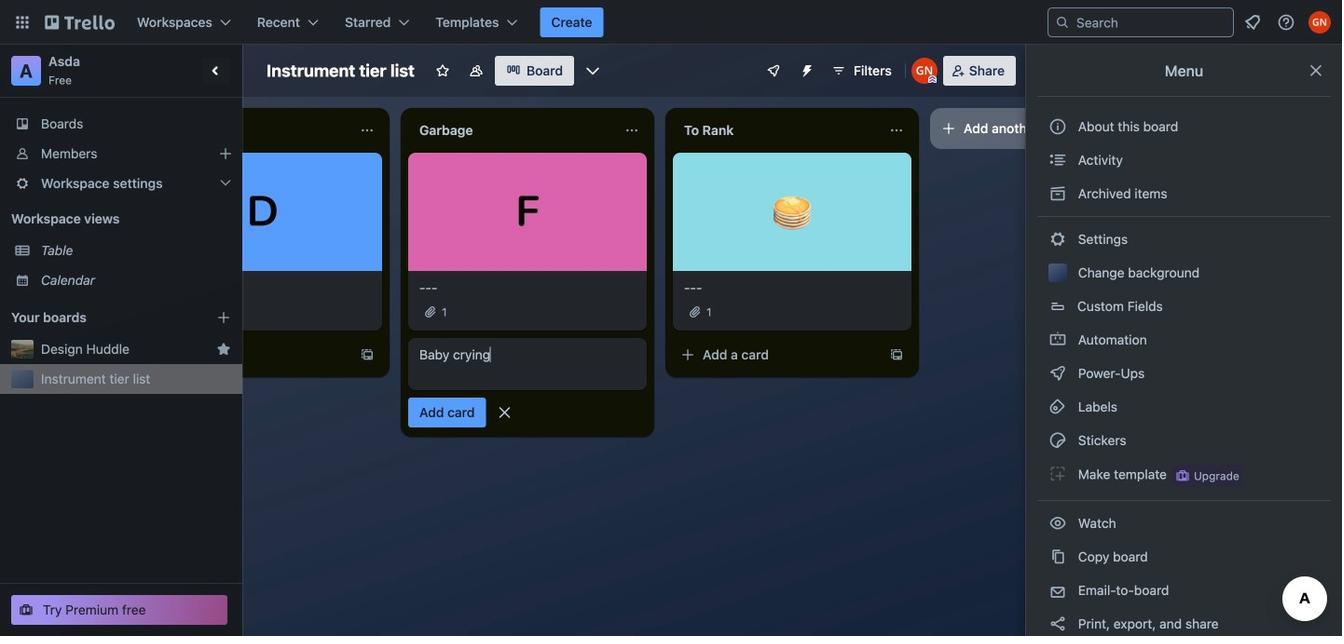 Task type: describe. For each thing, give the bounding box(es) containing it.
2 create from template… image from the left
[[889, 348, 904, 363]]

workspace navigation collapse icon image
[[203, 58, 229, 84]]

Enter a title for this card… text field
[[408, 339, 647, 391]]

generic name (genericname34) image
[[1309, 11, 1331, 34]]

3 sm image from the top
[[1049, 331, 1067, 350]]

6 sm image from the top
[[1049, 615, 1067, 634]]

2 sm image from the top
[[1049, 230, 1067, 249]]

2 sm image from the top
[[1049, 398, 1067, 417]]

primary element
[[0, 0, 1342, 45]]

Search field
[[1070, 9, 1233, 35]]

Board name text field
[[257, 56, 424, 86]]

automation image
[[792, 56, 818, 82]]

your boards with 2 items element
[[11, 307, 188, 329]]

workspace visible image
[[469, 63, 484, 78]]

1 sm image from the top
[[1049, 185, 1067, 203]]

4 sm image from the top
[[1049, 465, 1067, 484]]

5 sm image from the top
[[1049, 548, 1067, 567]]

cancel image
[[495, 404, 514, 422]]

star or unstar board image
[[435, 63, 450, 78]]



Task type: vqa. For each thing, say whether or not it's contained in the screenshot.
they
no



Task type: locate. For each thing, give the bounding box(es) containing it.
search image
[[1055, 15, 1070, 30]]

power ups image
[[766, 63, 781, 78]]

customize views image
[[583, 62, 602, 80]]

None text field
[[144, 116, 352, 145], [408, 116, 617, 145], [673, 116, 882, 145], [144, 116, 352, 145], [408, 116, 617, 145], [673, 116, 882, 145]]

3 sm image from the top
[[1049, 432, 1067, 450]]

5 sm image from the top
[[1049, 515, 1067, 533]]

sm image
[[1049, 151, 1067, 170], [1049, 230, 1067, 249], [1049, 331, 1067, 350], [1049, 364, 1067, 383], [1049, 515, 1067, 533], [1049, 615, 1067, 634]]

generic name (genericname34) image
[[911, 58, 937, 84]]

1 sm image from the top
[[1049, 151, 1067, 170]]

0 notifications image
[[1242, 11, 1264, 34]]

4 sm image from the top
[[1049, 364, 1067, 383]]

open information menu image
[[1277, 13, 1296, 32]]

starred icon image
[[216, 342, 231, 357]]

0 horizontal spatial create from template… image
[[360, 348, 375, 363]]

sm image
[[1049, 185, 1067, 203], [1049, 398, 1067, 417], [1049, 432, 1067, 450], [1049, 465, 1067, 484], [1049, 548, 1067, 567]]

back to home image
[[45, 7, 115, 37]]

this member is an admin of this board. image
[[928, 75, 937, 84]]

add board image
[[216, 310, 231, 325]]

1 horizontal spatial create from template… image
[[889, 348, 904, 363]]

create from template… image
[[360, 348, 375, 363], [889, 348, 904, 363]]

1 create from template… image from the left
[[360, 348, 375, 363]]



